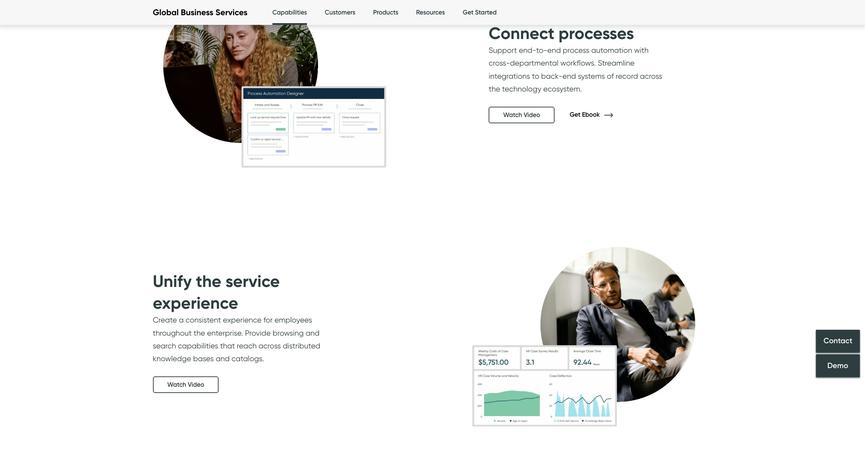 Task type: locate. For each thing, give the bounding box(es) containing it.
video down technology
[[524, 111, 541, 119]]

for
[[264, 316, 273, 325]]

video
[[524, 111, 541, 119], [188, 381, 204, 389]]

watch video down knowledge
[[167, 381, 204, 389]]

1 horizontal spatial across
[[640, 71, 663, 80]]

search
[[153, 341, 176, 350]]

streamline
[[598, 59, 635, 68]]

across inside connect processes support end‑to‑end process automation with cross‑departmental workflows. streamline integrations to back‑end systems of record across the technology ecosystem.
[[640, 71, 663, 80]]

reach
[[237, 341, 257, 350]]

1 horizontal spatial watch video
[[504, 111, 541, 119]]

1 horizontal spatial watch video link
[[489, 107, 555, 123]]

get inside get started link
[[463, 9, 474, 16]]

across
[[640, 71, 663, 80], [259, 341, 281, 350]]

1 vertical spatial watch video
[[167, 381, 204, 389]]

resources
[[416, 9, 445, 16]]

video down bases
[[188, 381, 204, 389]]

experience up provide
[[223, 316, 262, 325]]

workflows.
[[561, 59, 596, 68]]

watch video for top watch video link
[[504, 111, 541, 119]]

watch down knowledge
[[167, 381, 186, 389]]

0 horizontal spatial get
[[463, 9, 474, 16]]

capabilities
[[178, 341, 218, 350]]

1 vertical spatial watch video link
[[153, 377, 219, 393]]

1 vertical spatial across
[[259, 341, 281, 350]]

1 vertical spatial the
[[196, 271, 222, 292]]

contact link
[[817, 330, 861, 353]]

0 horizontal spatial watch
[[167, 381, 186, 389]]

0 vertical spatial get
[[463, 9, 474, 16]]

and down that
[[216, 354, 230, 363]]

enterprise.
[[207, 329, 243, 338]]

watch
[[504, 111, 523, 119], [167, 381, 186, 389]]

0 horizontal spatial across
[[259, 341, 281, 350]]

get started
[[463, 9, 497, 16]]

capabilities
[[273, 9, 307, 16]]

capabilities link
[[273, 0, 307, 27]]

1 vertical spatial video
[[188, 381, 204, 389]]

0 horizontal spatial and
[[216, 354, 230, 363]]

1 vertical spatial get
[[570, 111, 581, 119]]

watch video link down knowledge
[[153, 377, 219, 393]]

1 horizontal spatial get
[[570, 111, 581, 119]]

get started link
[[463, 0, 497, 25]]

get left ebook
[[570, 111, 581, 119]]

distributed
[[283, 341, 321, 350]]

bases
[[193, 354, 214, 363]]

watch video down technology
[[504, 111, 541, 119]]

experience up consistent
[[153, 293, 238, 313]]

integrations
[[489, 71, 531, 80]]

0 vertical spatial watch video link
[[489, 107, 555, 123]]

create
[[153, 316, 177, 325]]

0 vertical spatial video
[[524, 111, 541, 119]]

back‑end
[[542, 71, 576, 80]]

0 vertical spatial across
[[640, 71, 663, 80]]

1 vertical spatial watch
[[167, 381, 186, 389]]

0 vertical spatial watch
[[504, 111, 523, 119]]

1 horizontal spatial watch
[[504, 111, 523, 119]]

0 horizontal spatial watch video
[[167, 381, 204, 389]]

demo
[[828, 361, 849, 371]]

across right record
[[640, 71, 663, 80]]

unify
[[153, 271, 192, 292]]

that
[[220, 341, 235, 350]]

watch down technology
[[504, 111, 523, 119]]

started
[[475, 9, 497, 16]]

ebook
[[582, 111, 600, 119]]

a
[[179, 316, 184, 325]]

get left started
[[463, 9, 474, 16]]

and
[[306, 329, 320, 338], [216, 354, 230, 363]]

unify the service experience create a consistent experience for employees throughout the enterprise. provide browsing and search capabilities that reach across distributed knowledge bases and catalogs.
[[153, 271, 321, 363]]

experience
[[153, 293, 238, 313], [223, 316, 262, 325]]

provide
[[245, 329, 271, 338]]

watch video
[[504, 111, 541, 119], [167, 381, 204, 389]]

end‑to‑end
[[519, 46, 561, 55]]

ecosystem.
[[544, 84, 582, 93]]

watch video link down technology
[[489, 107, 555, 123]]

watch video link
[[489, 107, 555, 123], [153, 377, 219, 393]]

demo link
[[817, 355, 861, 377]]

get for get started
[[463, 9, 474, 16]]

1 horizontal spatial video
[[524, 111, 541, 119]]

across down provide
[[259, 341, 281, 350]]

2 vertical spatial the
[[194, 329, 205, 338]]

and up distributed
[[306, 329, 320, 338]]

connect
[[489, 23, 555, 43]]

get
[[463, 9, 474, 16], [570, 111, 581, 119]]

consistent
[[186, 316, 221, 325]]

0 vertical spatial watch video
[[504, 111, 541, 119]]

0 vertical spatial the
[[489, 84, 501, 93]]

1 horizontal spatial and
[[306, 329, 320, 338]]

the
[[489, 84, 501, 93], [196, 271, 222, 292], [194, 329, 205, 338]]

throughout
[[153, 329, 192, 338]]

0 horizontal spatial watch video link
[[153, 377, 219, 393]]



Task type: vqa. For each thing, say whether or not it's contained in the screenshot.
that at the left bottom
yes



Task type: describe. For each thing, give the bounding box(es) containing it.
with
[[635, 46, 649, 55]]

0 vertical spatial experience
[[153, 293, 238, 313]]

process automation streamlines enterprise workflows image
[[139, 0, 398, 204]]

get for get ebook
[[570, 111, 581, 119]]

1 vertical spatial experience
[[223, 316, 262, 325]]

to
[[532, 71, 540, 80]]

0 horizontal spatial video
[[188, 381, 204, 389]]

resources link
[[416, 0, 445, 25]]

cross‑departmental
[[489, 59, 559, 68]]

support
[[489, 46, 517, 55]]

across inside "unify the service experience create a consistent experience for employees throughout the enterprise. provide browsing and search capabilities that reach across distributed knowledge bases and catalogs."
[[259, 341, 281, 350]]

global
[[153, 7, 179, 17]]

customers link
[[325, 0, 356, 25]]

automation
[[592, 46, 633, 55]]

browsing
[[273, 329, 304, 338]]

watch video for the bottom watch video link
[[167, 381, 204, 389]]

the inside connect processes support end‑to‑end process automation with cross‑departmental workflows. streamline integrations to back‑end systems of record across the technology ecosystem.
[[489, 84, 501, 93]]

processes
[[559, 23, 635, 43]]

services
[[216, 7, 248, 17]]

simplify employee services in a digital command center image
[[461, 204, 720, 463]]

global business services
[[153, 7, 248, 17]]

1 vertical spatial and
[[216, 354, 230, 363]]

record
[[616, 71, 639, 80]]

0 vertical spatial and
[[306, 329, 320, 338]]

products link
[[373, 0, 399, 25]]

contact
[[824, 336, 853, 346]]

employees
[[275, 316, 312, 325]]

products
[[373, 9, 399, 16]]

watch for top watch video link
[[504, 111, 523, 119]]

business
[[181, 7, 214, 17]]

service
[[226, 271, 280, 292]]

knowledge
[[153, 354, 191, 363]]

customers
[[325, 9, 356, 16]]

systems
[[578, 71, 606, 80]]

watch for the bottom watch video link
[[167, 381, 186, 389]]

process
[[563, 46, 590, 55]]

of
[[607, 71, 614, 80]]

get ebook link
[[570, 111, 624, 119]]

catalogs.
[[232, 354, 264, 363]]

get ebook
[[570, 111, 602, 119]]

technology
[[503, 84, 542, 93]]

connect processes support end‑to‑end process automation with cross‑departmental workflows. streamline integrations to back‑end systems of record across the technology ecosystem.
[[489, 23, 663, 93]]



